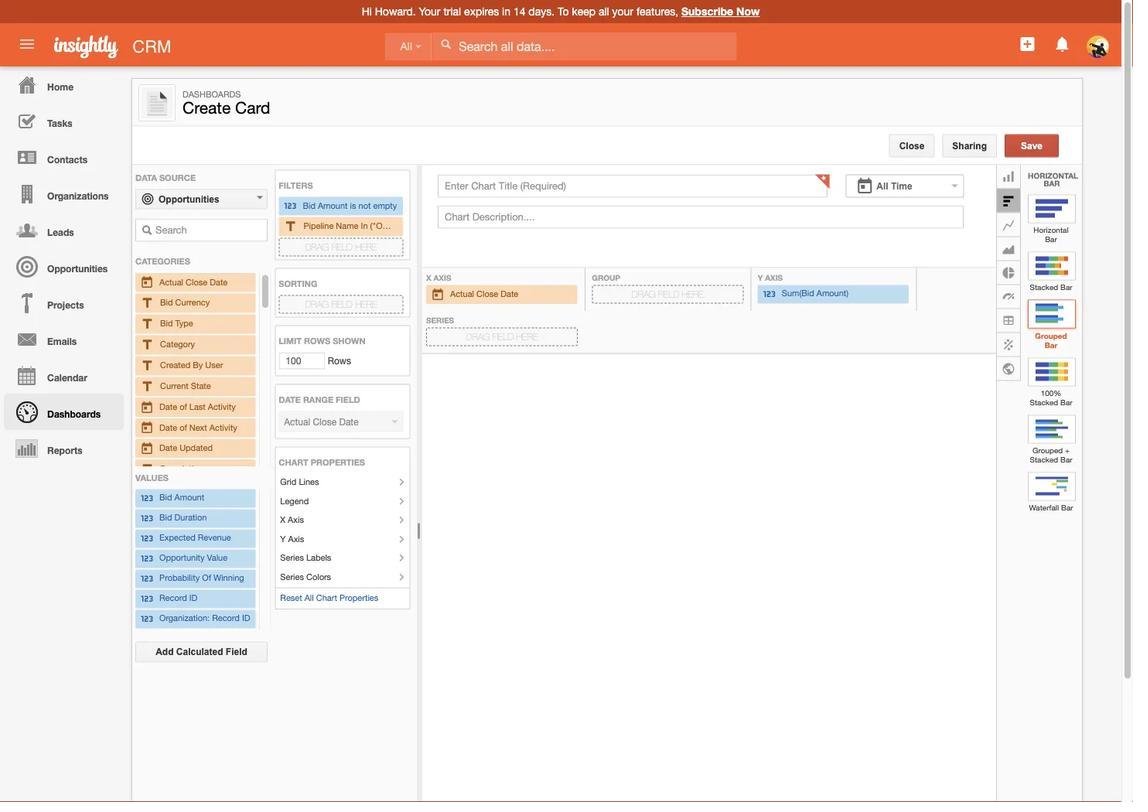 Task type: describe. For each thing, give the bounding box(es) containing it.
crm
[[133, 36, 171, 56]]

not
[[359, 200, 371, 210]]

axis up sum(bid
[[766, 273, 783, 282]]

bar up stacked bar
[[1046, 235, 1058, 244]]

bid amount is not empty link
[[284, 199, 399, 214]]

waterfall
[[1030, 504, 1060, 512]]

contacts
[[47, 154, 88, 165]]

field for add calculated field
[[226, 647, 248, 658]]

values
[[135, 473, 169, 483]]

opportunity value link
[[140, 552, 251, 567]]

of for next
[[180, 422, 187, 432]]

save button
[[1005, 134, 1060, 158]]

series colors
[[280, 572, 331, 582]]

record id
[[160, 594, 198, 604]]

projects
[[47, 300, 84, 310]]

revenue
[[198, 533, 231, 543]]

stacked bar
[[1031, 283, 1073, 292]]

pipeline name in ("opportunity pipeline")
[[304, 221, 460, 231]]

grouped for +
[[1033, 446, 1064, 455]]

emails link
[[4, 321, 124, 358]]

limit rows shown
[[279, 336, 366, 346]]

of
[[202, 573, 211, 584]]

bar inside 100% stacked bar
[[1061, 398, 1073, 407]]

colors
[[306, 572, 331, 582]]

sorting
[[279, 279, 318, 289]]

features,
[[637, 5, 679, 18]]

data
[[135, 173, 157, 183]]

y axis inside rows group
[[280, 534, 304, 544]]

actual for x axis
[[451, 289, 475, 299]]

14
[[514, 5, 526, 18]]

search image
[[142, 225, 152, 236]]

to
[[558, 5, 569, 18]]

1 vertical spatial rows
[[325, 356, 351, 366]]

bid for bid type
[[160, 318, 173, 328]]

winning
[[214, 573, 244, 584]]

Search text field
[[135, 219, 268, 242]]

grouped for bar
[[1036, 331, 1068, 340]]

opportunity
[[160, 553, 205, 563]]

actual close date link for categories
[[140, 274, 251, 290]]

1 vertical spatial opportunities
[[47, 263, 108, 274]]

value
[[207, 553, 228, 563]]

card image
[[142, 87, 173, 118]]

all for all time
[[877, 181, 889, 191]]

limit
[[279, 336, 302, 346]]

1 horizontal spatial opportunities link
[[135, 189, 268, 209]]

empty
[[373, 200, 397, 210]]

current state link
[[140, 378, 251, 395]]

bid amount link
[[140, 491, 251, 507]]

date of last activity link
[[140, 399, 251, 415]]

field for group drag field here
[[659, 289, 680, 300]]

date up bid currency link
[[210, 277, 228, 287]]

organizations
[[47, 190, 109, 201]]

stacked inside 100% stacked bar
[[1031, 398, 1059, 407]]

1 vertical spatial opportunities link
[[4, 248, 124, 285]]

date range field
[[279, 395, 360, 405]]

record inside "link"
[[212, 614, 240, 624]]

dashboards create card
[[183, 89, 271, 117]]

0 horizontal spatial chart
[[279, 457, 309, 467]]

tasks
[[47, 118, 73, 128]]

opportunity value
[[160, 553, 228, 563]]

date of next activity
[[160, 422, 237, 432]]

bid amount
[[160, 493, 204, 503]]

bid for bid duration
[[160, 513, 172, 523]]

bar inside grouped bar
[[1045, 341, 1058, 350]]

in
[[502, 5, 511, 18]]

here inside group drag field here
[[682, 289, 704, 300]]

1 horizontal spatial x axis
[[426, 273, 452, 282]]

bid currency link
[[140, 295, 251, 311]]

your
[[613, 5, 634, 18]]

leads
[[47, 227, 74, 238]]

organization: record id link
[[140, 612, 251, 627]]

1 vertical spatial properties
[[340, 593, 379, 603]]

dashboards for dashboards
[[47, 409, 101, 420]]

last
[[189, 401, 206, 412]]

date for date updated
[[160, 443, 177, 453]]

close for x axis
[[477, 289, 499, 299]]

add calculated field
[[156, 647, 248, 658]]

pipeline")
[[424, 221, 460, 231]]

categories
[[135, 256, 190, 266]]

1 drag field here from the top
[[305, 242, 377, 252]]

1 horizontal spatial chart
[[316, 593, 337, 603]]

date of next activity link
[[140, 420, 251, 436]]

organization: record id
[[160, 614, 250, 624]]

100% stacked bar
[[1031, 389, 1073, 407]]

axis up series labels
[[288, 534, 304, 544]]

duration
[[175, 513, 207, 523]]

100%
[[1042, 389, 1062, 398]]

type
[[175, 318, 193, 328]]

0 vertical spatial id
[[189, 594, 198, 604]]

bar inside grouped + stacked bar
[[1061, 456, 1073, 464]]

of for last
[[180, 401, 187, 412]]

here inside series drag field here
[[517, 332, 538, 342]]

keep
[[572, 5, 596, 18]]

add calculated field link
[[135, 642, 268, 663]]

bid for bid amount
[[160, 493, 172, 503]]

sum(bid
[[782, 289, 815, 299]]

currency
[[175, 297, 210, 307]]

category link
[[140, 337, 251, 353]]

bid type link
[[140, 316, 251, 332]]

close inside button
[[900, 140, 925, 151]]

save
[[1022, 140, 1043, 151]]

now
[[737, 5, 760, 18]]

amount for duration
[[175, 493, 204, 503]]

grid
[[280, 477, 297, 487]]

Search all data.... text field
[[432, 32, 737, 60]]

create
[[183, 98, 231, 117]]

2 drag field here from the top
[[305, 299, 377, 310]]

home
[[47, 81, 74, 92]]

name
[[336, 221, 359, 231]]

emails
[[47, 336, 77, 347]]

field for date range field
[[336, 395, 360, 405]]

id inside "link"
[[242, 614, 250, 624]]

labels
[[306, 553, 332, 563]]

0 vertical spatial properties
[[311, 457, 365, 467]]

pipeline
[[304, 221, 334, 231]]



Task type: locate. For each thing, give the bounding box(es) containing it.
1 vertical spatial grouped
[[1033, 446, 1064, 455]]

close up currency
[[186, 277, 208, 287]]

1 vertical spatial x
[[280, 515, 286, 525]]

0 vertical spatial drag field here
[[305, 242, 377, 252]]

chart down colors
[[316, 593, 337, 603]]

2 of from the top
[[180, 422, 187, 432]]

x inside group
[[426, 273, 432, 282]]

calendar link
[[4, 358, 124, 394]]

1 vertical spatial chart
[[316, 593, 337, 603]]

all time link
[[846, 175, 965, 198]]

all right reset
[[305, 593, 314, 603]]

actual close date for categories
[[160, 277, 228, 287]]

date for date of last activity
[[160, 401, 177, 412]]

grouped down stacked bar
[[1036, 331, 1068, 340]]

date for date of next activity
[[160, 422, 177, 432]]

actual inside group
[[451, 289, 475, 299]]

current
[[160, 381, 189, 391]]

grouped bar
[[1036, 331, 1068, 350]]

bid up expected
[[160, 513, 172, 523]]

activity right next
[[210, 422, 237, 432]]

calendar
[[47, 372, 87, 383]]

0 vertical spatial x axis
[[426, 273, 452, 282]]

bar up 100%
[[1045, 341, 1058, 350]]

opportunities link down leads
[[4, 248, 124, 285]]

contacts link
[[4, 139, 124, 176]]

field for series drag field here
[[493, 332, 514, 342]]

projects link
[[4, 285, 124, 321]]

probability
[[160, 573, 200, 584]]

1 horizontal spatial all
[[401, 41, 413, 53]]

0 vertical spatial horizontal bar
[[1029, 171, 1079, 188]]

rows
[[304, 336, 331, 346], [325, 356, 351, 366]]

stacked up waterfall
[[1031, 456, 1059, 464]]

drag field here up shown
[[305, 299, 377, 310]]

here
[[355, 242, 377, 252], [682, 289, 704, 300], [355, 299, 377, 310], [517, 332, 538, 342]]

bar down +
[[1061, 456, 1073, 464]]

0 vertical spatial opportunities
[[159, 194, 220, 204]]

0 horizontal spatial opportunities
[[47, 263, 108, 274]]

actual down categories
[[160, 277, 183, 287]]

2 vertical spatial stacked
[[1031, 456, 1059, 464]]

reset
[[280, 593, 302, 603]]

group
[[592, 273, 621, 282]]

all
[[401, 41, 413, 53], [877, 181, 889, 191], [305, 593, 314, 603]]

legend
[[280, 496, 309, 506]]

0 vertical spatial activity
[[208, 401, 236, 412]]

bid amount is not empty
[[303, 200, 397, 210]]

0 horizontal spatial y
[[280, 534, 286, 544]]

1 vertical spatial series
[[280, 553, 304, 563]]

0 vertical spatial amount
[[318, 200, 348, 210]]

+
[[1066, 446, 1071, 455]]

bid currency
[[160, 297, 210, 307]]

0 vertical spatial opportunities link
[[135, 189, 268, 209]]

3 stacked from the top
[[1031, 456, 1059, 464]]

of left last
[[180, 401, 187, 412]]

field
[[332, 242, 353, 252], [659, 289, 680, 300], [332, 299, 353, 310], [493, 332, 514, 342], [336, 395, 360, 405], [226, 647, 248, 658]]

opportunities
[[159, 194, 220, 204], [47, 263, 108, 274]]

date up series drag field here at the left top of the page
[[501, 289, 519, 299]]

1 vertical spatial stacked
[[1031, 398, 1059, 407]]

bar down 100%
[[1061, 398, 1073, 407]]

all left time
[[877, 181, 889, 191]]

1 horizontal spatial record
[[212, 614, 240, 624]]

your
[[419, 5, 441, 18]]

field inside series drag field here
[[493, 332, 514, 342]]

bid left the type
[[160, 318, 173, 328]]

created
[[160, 360, 191, 370]]

1 horizontal spatial x
[[426, 273, 432, 282]]

axis
[[434, 273, 452, 282], [766, 273, 783, 282], [288, 515, 304, 525], [288, 534, 304, 544]]

0 vertical spatial x
[[426, 273, 432, 282]]

actual up series drag field here at the left top of the page
[[451, 289, 475, 299]]

bid up pipeline
[[303, 200, 316, 210]]

actual close date link up series drag field here at the left top of the page
[[431, 287, 573, 303]]

grouped inside grouped + stacked bar
[[1033, 446, 1064, 455]]

date down the current
[[160, 401, 177, 412]]

expected
[[160, 533, 196, 543]]

dashboards link
[[4, 394, 124, 430]]

grouped
[[1036, 331, 1068, 340], [1033, 446, 1064, 455]]

1 vertical spatial id
[[242, 614, 250, 624]]

series inside series drag field here
[[426, 315, 454, 325]]

1 vertical spatial actual
[[451, 289, 475, 299]]

range
[[303, 395, 334, 405]]

date for date range field
[[279, 395, 301, 405]]

stacked inside grouped + stacked bar
[[1031, 456, 1059, 464]]

0 vertical spatial chart
[[279, 457, 309, 467]]

1 vertical spatial horizontal
[[1034, 226, 1069, 235]]

1 vertical spatial close
[[186, 277, 208, 287]]

1 vertical spatial y axis
[[280, 534, 304, 544]]

horizontal bar up stacked bar
[[1034, 226, 1069, 244]]

stacked
[[1031, 283, 1059, 292], [1031, 398, 1059, 407], [1031, 456, 1059, 464]]

0 vertical spatial rows
[[304, 336, 331, 346]]

0 horizontal spatial dashboards
[[47, 409, 101, 420]]

0 horizontal spatial actual close date
[[160, 277, 228, 287]]

reset all chart properties link
[[280, 593, 379, 603]]

subscribe now link
[[682, 5, 760, 18]]

all inside rows group
[[305, 593, 314, 603]]

2 horizontal spatial close
[[900, 140, 925, 151]]

bar down save "button"
[[1045, 178, 1061, 188]]

bid type
[[160, 318, 193, 328]]

1 vertical spatial all
[[877, 181, 889, 191]]

actual close date link for x axis
[[431, 287, 573, 303]]

calculated
[[176, 647, 223, 658]]

expected revenue link
[[140, 531, 251, 547]]

activity for date of next activity
[[210, 422, 237, 432]]

actual close date link up currency
[[140, 274, 251, 290]]

# number field
[[279, 353, 325, 370]]

actual
[[160, 277, 183, 287], [451, 289, 475, 299]]

0 horizontal spatial amount
[[175, 493, 204, 503]]

horizontal bar down save "button"
[[1029, 171, 1079, 188]]

bid for bid amount is not empty
[[303, 200, 316, 210]]

field inside group drag field here
[[659, 289, 680, 300]]

x axis down pipeline")
[[426, 273, 452, 282]]

2 vertical spatial close
[[477, 289, 499, 299]]

0 horizontal spatial actual close date link
[[140, 274, 251, 290]]

opportunities up projects link
[[47, 263, 108, 274]]

y axis up series labels
[[280, 534, 304, 544]]

bar right waterfall
[[1062, 504, 1074, 512]]

axis down the legend
[[288, 515, 304, 525]]

1 horizontal spatial actual close date
[[451, 289, 519, 299]]

days.
[[529, 5, 555, 18]]

reports
[[47, 445, 83, 456]]

Chart Description.... text field
[[438, 206, 964, 229]]

0 vertical spatial dashboards
[[183, 89, 241, 99]]

0 horizontal spatial x axis
[[280, 515, 304, 525]]

0 horizontal spatial all
[[305, 593, 314, 603]]

1 horizontal spatial actual close date link
[[431, 287, 573, 303]]

x inside rows group
[[280, 515, 286, 525]]

all down "howard."
[[401, 41, 413, 53]]

0 horizontal spatial opportunities link
[[4, 248, 124, 285]]

0 vertical spatial y axis
[[758, 273, 786, 282]]

0 horizontal spatial actual
[[160, 277, 183, 287]]

sum(bid amount) link
[[763, 287, 905, 302]]

bid up 'bid type'
[[160, 297, 173, 307]]

1 vertical spatial drag field here
[[305, 299, 377, 310]]

1 horizontal spatial y
[[758, 273, 763, 282]]

actual close date up currency
[[160, 277, 228, 287]]

hi howard. your trial expires in 14 days. to keep all your features, subscribe now
[[362, 5, 760, 18]]

1 stacked from the top
[[1031, 283, 1059, 292]]

0 vertical spatial actual close date
[[160, 277, 228, 287]]

dashboards right card icon
[[183, 89, 241, 99]]

record id link
[[140, 592, 251, 607]]

field inside the add calculated field link
[[226, 647, 248, 658]]

amount for name
[[318, 200, 348, 210]]

close inside rows group
[[186, 277, 208, 287]]

expires
[[465, 5, 499, 18]]

actual close date up series drag field here at the left top of the page
[[451, 289, 519, 299]]

all time
[[877, 181, 913, 191]]

drag field here down name on the top of page
[[305, 242, 377, 252]]

y inside group
[[758, 273, 763, 282]]

1 horizontal spatial y axis
[[758, 273, 786, 282]]

0 vertical spatial actual
[[160, 277, 183, 287]]

notifications image
[[1054, 35, 1073, 53]]

amount)
[[817, 289, 849, 299]]

actual inside rows group
[[160, 277, 183, 287]]

leads link
[[4, 212, 124, 248]]

id down probability of winning 'link'
[[189, 594, 198, 604]]

2 horizontal spatial all
[[877, 181, 889, 191]]

1 horizontal spatial opportunities
[[159, 194, 220, 204]]

hi
[[362, 5, 372, 18]]

record down probability on the bottom left
[[160, 594, 187, 604]]

y up series labels
[[280, 534, 286, 544]]

0 vertical spatial stacked
[[1031, 283, 1059, 292]]

series for drag
[[426, 315, 454, 325]]

y up sum(bid amount) link
[[758, 273, 763, 282]]

0 vertical spatial y
[[758, 273, 763, 282]]

white image
[[441, 39, 451, 50]]

in
[[361, 221, 368, 231]]

0 horizontal spatial record
[[160, 594, 187, 604]]

y inside rows group
[[280, 534, 286, 544]]

amount
[[318, 200, 348, 210], [175, 493, 204, 503]]

0 horizontal spatial x
[[280, 515, 286, 525]]

amount up duration
[[175, 493, 204, 503]]

close for categories
[[186, 277, 208, 287]]

is
[[350, 200, 356, 210]]

trial
[[444, 5, 462, 18]]

of left next
[[180, 422, 187, 432]]

reports link
[[4, 430, 124, 467]]

0 horizontal spatial y axis
[[280, 534, 304, 544]]

tasks link
[[4, 103, 124, 139]]

grouped + stacked bar
[[1031, 446, 1073, 464]]

opportunities link up search text box
[[135, 189, 268, 209]]

1 vertical spatial actual close date
[[451, 289, 519, 299]]

0 vertical spatial record
[[160, 594, 187, 604]]

1 vertical spatial activity
[[210, 422, 237, 432]]

series for labels
[[280, 553, 304, 563]]

2 stacked from the top
[[1031, 398, 1059, 407]]

stacked down 100%
[[1031, 398, 1059, 407]]

close up series drag field here at the left top of the page
[[477, 289, 499, 299]]

1 of from the top
[[180, 401, 187, 412]]

bid duration
[[160, 513, 207, 523]]

horizontal up stacked bar
[[1034, 226, 1069, 235]]

navigation containing home
[[0, 67, 124, 467]]

x down the legend
[[280, 515, 286, 525]]

0 vertical spatial horizontal
[[1029, 171, 1079, 180]]

date up date updated
[[160, 422, 177, 432]]

next
[[189, 422, 207, 432]]

y axis up sum(bid
[[758, 273, 786, 282]]

group containing all time
[[423, 162, 1089, 803]]

opportunities link
[[135, 189, 268, 209], [4, 248, 124, 285]]

all inside group
[[877, 181, 889, 191]]

bid for bid currency
[[160, 297, 173, 307]]

close up all time link
[[900, 140, 925, 151]]

bar up grouped bar
[[1061, 283, 1073, 292]]

horizontal bar
[[1029, 171, 1079, 188], [1034, 226, 1069, 244]]

drag inside group drag field here
[[632, 289, 656, 300]]

dashboards inside dashboards create card
[[183, 89, 241, 99]]

expected revenue
[[160, 533, 231, 543]]

updated
[[180, 443, 213, 453]]

rows down shown
[[325, 356, 351, 366]]

series for colors
[[280, 572, 304, 582]]

0 vertical spatial all
[[401, 41, 413, 53]]

activity right last
[[208, 401, 236, 412]]

1 horizontal spatial dashboards
[[183, 89, 241, 99]]

date left range
[[279, 395, 301, 405]]

Enter Chart Title (Required) text field
[[438, 175, 828, 198]]

1 horizontal spatial id
[[242, 614, 250, 624]]

grouped left +
[[1033, 446, 1064, 455]]

0 vertical spatial grouped
[[1036, 331, 1068, 340]]

by
[[193, 360, 203, 370]]

0 horizontal spatial close
[[186, 277, 208, 287]]

x axis inside rows group
[[280, 515, 304, 525]]

lines
[[299, 477, 319, 487]]

probability of winning link
[[140, 572, 251, 587]]

1 vertical spatial dashboards
[[47, 409, 101, 420]]

bid down "values"
[[160, 493, 172, 503]]

drag inside series drag field here
[[466, 332, 490, 342]]

all for all
[[401, 41, 413, 53]]

id
[[189, 594, 198, 604], [242, 614, 250, 624]]

1 horizontal spatial close
[[477, 289, 499, 299]]

0 vertical spatial of
[[180, 401, 187, 412]]

0 vertical spatial series
[[426, 315, 454, 325]]

2 vertical spatial all
[[305, 593, 314, 603]]

y axis
[[758, 273, 786, 282], [280, 534, 304, 544]]

2 vertical spatial series
[[280, 572, 304, 582]]

series drag field here
[[426, 315, 538, 342]]

chart up grid
[[279, 457, 309, 467]]

x axis down the legend
[[280, 515, 304, 525]]

0 vertical spatial close
[[900, 140, 925, 151]]

date up description
[[160, 443, 177, 453]]

time
[[892, 181, 913, 191]]

shown
[[333, 336, 366, 346]]

opportunities down 'source' at the left
[[159, 194, 220, 204]]

actual for categories
[[160, 277, 183, 287]]

rows up # number field
[[304, 336, 331, 346]]

1 horizontal spatial actual
[[451, 289, 475, 299]]

rows group
[[132, 165, 460, 803]]

1 vertical spatial x axis
[[280, 515, 304, 525]]

data source
[[135, 173, 196, 183]]

axis down pipeline")
[[434, 273, 452, 282]]

1 vertical spatial record
[[212, 614, 240, 624]]

record down 'record id' link
[[212, 614, 240, 624]]

navigation
[[0, 67, 124, 467]]

0 horizontal spatial id
[[189, 594, 198, 604]]

opportunities inside rows group
[[159, 194, 220, 204]]

chart
[[279, 457, 309, 467], [316, 593, 337, 603]]

1 vertical spatial y
[[280, 534, 286, 544]]

horizontal down save "button"
[[1029, 171, 1079, 180]]

howard.
[[375, 5, 416, 18]]

stacked up grouped bar
[[1031, 283, 1059, 292]]

sharing
[[953, 140, 988, 151]]

dashboards up reports link
[[47, 409, 101, 420]]

properties
[[311, 457, 365, 467], [340, 593, 379, 603]]

dashboards for dashboards create card
[[183, 89, 241, 99]]

1 vertical spatial amount
[[175, 493, 204, 503]]

organization:
[[160, 614, 210, 624]]

organizations link
[[4, 176, 124, 212]]

group
[[423, 162, 1089, 803]]

subscribe
[[682, 5, 734, 18]]

x down pipeline")
[[426, 273, 432, 282]]

id down winning
[[242, 614, 250, 624]]

1 vertical spatial of
[[180, 422, 187, 432]]

chart properties
[[279, 457, 365, 467]]

actual close date inside group
[[451, 289, 519, 299]]

amount left is
[[318, 200, 348, 210]]

actual close date for x axis
[[451, 289, 519, 299]]

date updated
[[160, 443, 213, 453]]

1 vertical spatial horizontal bar
[[1034, 226, 1069, 244]]

current state
[[160, 381, 211, 391]]

grid lines
[[280, 477, 319, 487]]

actual close date inside rows group
[[160, 277, 228, 287]]

1 horizontal spatial amount
[[318, 200, 348, 210]]

add
[[156, 647, 174, 658]]

bar
[[1045, 178, 1061, 188], [1046, 235, 1058, 244], [1061, 283, 1073, 292], [1045, 341, 1058, 350], [1061, 398, 1073, 407], [1061, 456, 1073, 464], [1062, 504, 1074, 512]]

group drag field here
[[592, 273, 704, 300]]

activity for date of last activity
[[208, 401, 236, 412]]



Task type: vqa. For each thing, say whether or not it's contained in the screenshot.
"empty"
yes



